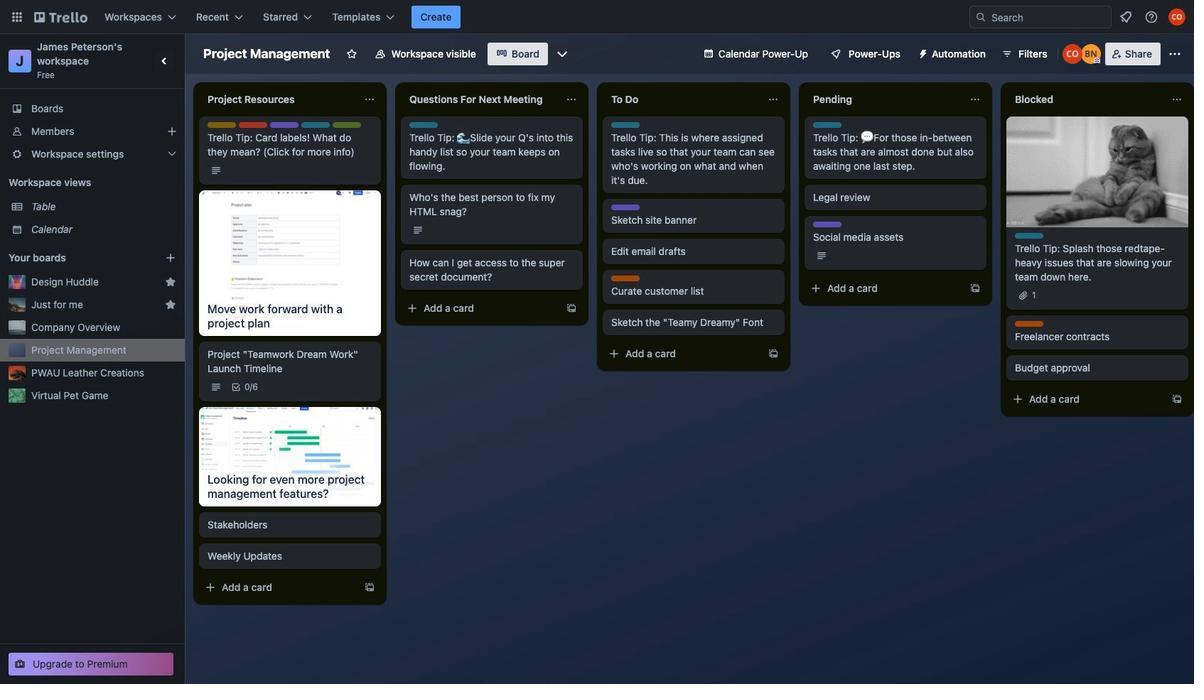 Task type: vqa. For each thing, say whether or not it's contained in the screenshot.
the bottommost Starred Icon
yes



Task type: describe. For each thing, give the bounding box(es) containing it.
1 vertical spatial color: purple, title: "design team" element
[[611, 205, 640, 210]]

christina overa (christinaovera) image
[[1063, 44, 1082, 64]]

0 notifications image
[[1117, 9, 1135, 26]]

ben nelson (bennelson96) image
[[1081, 44, 1101, 64]]

0 horizontal spatial color: orange, title: "one more step" element
[[611, 276, 640, 282]]

primary element
[[0, 0, 1194, 34]]

back to home image
[[34, 6, 87, 28]]

2 horizontal spatial color: purple, title: "design team" element
[[813, 222, 842, 227]]

1 starred icon image from the top
[[165, 277, 176, 288]]

customize views image
[[555, 47, 569, 61]]

color: red, title: "priority" element
[[239, 122, 267, 128]]

show menu image
[[1168, 47, 1182, 61]]

1 horizontal spatial color: orange, title: "one more step" element
[[1015, 321, 1044, 327]]

christina overa (christinaovera) image
[[1169, 9, 1186, 26]]

Board name text field
[[196, 43, 337, 65]]

2 starred icon image from the top
[[165, 299, 176, 311]]

this member is an admin of this board. image
[[1094, 58, 1100, 64]]

star or unstar board image
[[346, 48, 357, 60]]

color: yellow, title: "copy request" element
[[208, 122, 236, 128]]



Task type: locate. For each thing, give the bounding box(es) containing it.
your boards with 6 items element
[[9, 250, 144, 267]]

1 vertical spatial color: orange, title: "one more step" element
[[1015, 321, 1044, 327]]

search image
[[975, 11, 987, 23]]

create from template… image
[[970, 283, 981, 294], [566, 303, 577, 314], [768, 348, 779, 360], [364, 582, 375, 593]]

None text field
[[199, 88, 358, 111], [603, 88, 762, 111], [805, 88, 964, 111], [199, 88, 358, 111], [603, 88, 762, 111], [805, 88, 964, 111]]

color: lime, title: "halp" element
[[333, 122, 361, 128]]

None text field
[[401, 88, 560, 111], [1007, 88, 1166, 111], [401, 88, 560, 111], [1007, 88, 1166, 111]]

starred icon image
[[165, 277, 176, 288], [165, 299, 176, 311]]

create from template… image
[[1172, 394, 1183, 405]]

open information menu image
[[1144, 10, 1159, 24]]

0 vertical spatial color: purple, title: "design team" element
[[270, 122, 299, 128]]

color: sky, title: "trello tip" element
[[301, 122, 330, 128], [409, 122, 438, 128], [611, 122, 640, 128], [813, 122, 842, 128], [1015, 233, 1044, 239]]

color: orange, title: "one more step" element
[[611, 276, 640, 282], [1015, 321, 1044, 327]]

Search field
[[987, 7, 1111, 27]]

0 vertical spatial starred icon image
[[165, 277, 176, 288]]

0 vertical spatial color: orange, title: "one more step" element
[[611, 276, 640, 282]]

color: purple, title: "design team" element
[[270, 122, 299, 128], [611, 205, 640, 210], [813, 222, 842, 227]]

sm image
[[912, 43, 932, 63]]

2 vertical spatial color: purple, title: "design team" element
[[813, 222, 842, 227]]

1 horizontal spatial color: purple, title: "design team" element
[[611, 205, 640, 210]]

1 vertical spatial starred icon image
[[165, 299, 176, 311]]

add board image
[[165, 252, 176, 264]]

workspace navigation collapse icon image
[[155, 51, 175, 71]]

0 horizontal spatial color: purple, title: "design team" element
[[270, 122, 299, 128]]



